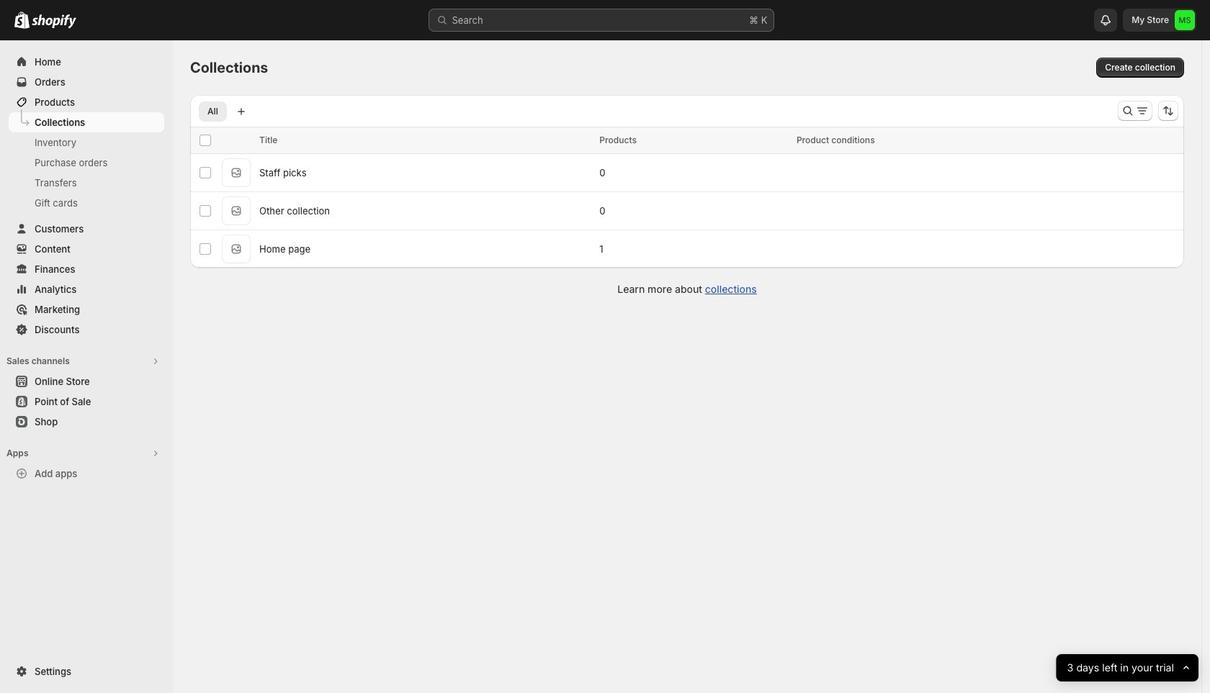 Task type: vqa. For each thing, say whether or not it's contained in the screenshot.
ENTER TIME text field
no



Task type: describe. For each thing, give the bounding box(es) containing it.
1 horizontal spatial shopify image
[[32, 14, 76, 29]]

0 horizontal spatial shopify image
[[14, 12, 30, 29]]

my store image
[[1175, 10, 1196, 30]]



Task type: locate. For each thing, give the bounding box(es) containing it.
shopify image
[[14, 12, 30, 29], [32, 14, 76, 29]]



